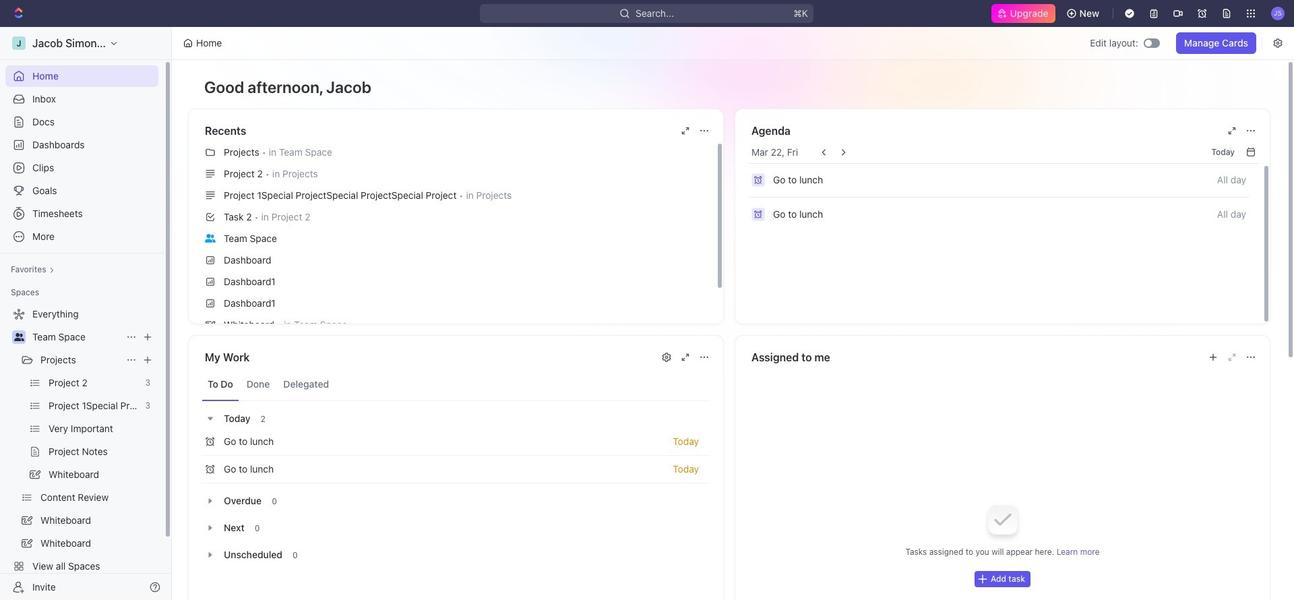Task type: describe. For each thing, give the bounding box(es) containing it.
tree inside sidebar navigation
[[5, 303, 158, 600]]

sidebar navigation
[[0, 27, 175, 600]]

0 vertical spatial user group image
[[205, 234, 216, 242]]



Task type: vqa. For each thing, say whether or not it's contained in the screenshot.
are at the top left
no



Task type: locate. For each thing, give the bounding box(es) containing it.
tab list
[[202, 368, 710, 401]]

jacob simon's workspace, , element
[[12, 36, 26, 50]]

1 vertical spatial user group image
[[14, 333, 24, 341]]

user group image
[[205, 234, 216, 242], [14, 333, 24, 341]]

tree
[[5, 303, 158, 600]]

1 horizontal spatial user group image
[[205, 234, 216, 242]]

user group image inside tree
[[14, 333, 24, 341]]

0 horizontal spatial user group image
[[14, 333, 24, 341]]



